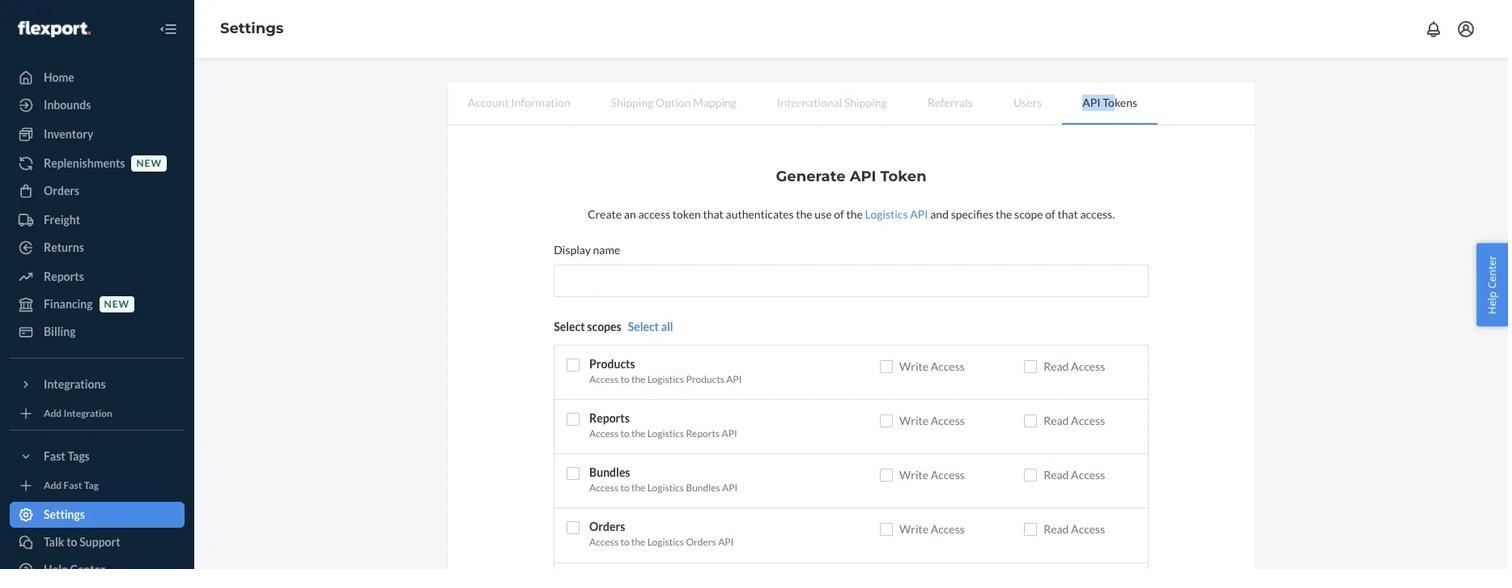 Task type: vqa. For each thing, say whether or not it's contained in the screenshot.
properly
no



Task type: describe. For each thing, give the bounding box(es) containing it.
write access for products
[[899, 359, 965, 373]]

flexport logo image
[[18, 21, 91, 37]]

0 vertical spatial bundles
[[589, 466, 630, 479]]

1 that from the left
[[703, 207, 724, 221]]

fast tags button
[[10, 444, 185, 470]]

2 that from the left
[[1058, 207, 1078, 221]]

center
[[1485, 255, 1500, 288]]

the inside products access to the logistics products api
[[631, 373, 645, 385]]

0 horizontal spatial products
[[589, 357, 635, 371]]

new for financing
[[104, 298, 130, 310]]

add fast tag link
[[10, 476, 185, 495]]

logistics for products
[[647, 373, 684, 385]]

new for replenishments
[[136, 157, 162, 170]]

to for products
[[620, 373, 629, 385]]

write access for orders
[[899, 522, 965, 536]]

fast tags
[[44, 449, 90, 463]]

help
[[1485, 291, 1500, 314]]

1 of from the left
[[834, 207, 844, 221]]

orders for orders access to the logistics orders api
[[589, 520, 625, 534]]

returns
[[44, 240, 84, 254]]

home
[[44, 70, 74, 84]]

access.
[[1080, 207, 1115, 221]]

account information
[[467, 96, 570, 109]]

write for bundles
[[899, 468, 929, 482]]

scopes
[[587, 320, 621, 334]]

to for bundles
[[620, 482, 629, 494]]

billing link
[[10, 319, 185, 345]]

write for reports
[[899, 414, 929, 428]]

add for add fast tag
[[44, 480, 62, 492]]

write access for bundles
[[899, 468, 965, 482]]

account information tab
[[447, 83, 591, 123]]

display
[[554, 243, 591, 257]]

freight link
[[10, 207, 185, 233]]

select scopes select all
[[554, 320, 673, 334]]

all
[[661, 320, 673, 334]]

read for reports
[[1044, 414, 1069, 428]]

inventory link
[[10, 121, 185, 147]]

support
[[80, 535, 120, 549]]

reports for reports
[[44, 270, 84, 283]]

access inside reports access to the logistics reports api
[[589, 428, 619, 440]]

bundles access to the logistics bundles api
[[589, 466, 738, 494]]

orders for orders
[[44, 184, 80, 198]]

orders link
[[10, 178, 185, 204]]

international shipping
[[777, 96, 887, 109]]

specifies
[[951, 207, 994, 221]]

add fast tag
[[44, 480, 99, 492]]

read access for products
[[1044, 359, 1105, 373]]

token
[[880, 168, 927, 185]]

referrals tab
[[907, 83, 993, 123]]

display name
[[554, 243, 620, 257]]

read for orders
[[1044, 522, 1069, 536]]

integration
[[64, 408, 112, 420]]

close navigation image
[[159, 19, 178, 39]]

read access for reports
[[1044, 414, 1105, 428]]

shipping option mapping tab
[[591, 83, 757, 123]]

financing
[[44, 297, 93, 311]]

reports link
[[10, 264, 185, 290]]

fast inside dropdown button
[[44, 449, 65, 463]]

the inside orders access to the logistics orders api
[[631, 536, 645, 548]]

token
[[672, 207, 701, 221]]

referrals
[[927, 96, 973, 109]]

add integration link
[[10, 404, 185, 423]]

returns link
[[10, 235, 185, 261]]

inbounds link
[[10, 92, 185, 118]]

1 select from the left
[[554, 320, 585, 334]]

logistics down token
[[865, 207, 908, 221]]

shipping option mapping
[[611, 96, 737, 109]]

the inside bundles access to the logistics bundles api
[[631, 482, 645, 494]]

account
[[467, 96, 509, 109]]

read access for bundles
[[1044, 468, 1105, 482]]

mapping
[[693, 96, 737, 109]]

help center button
[[1477, 243, 1508, 326]]

api inside products access to the logistics products api
[[726, 373, 742, 385]]

0 horizontal spatial settings
[[44, 508, 85, 521]]

generate api token
[[776, 168, 927, 185]]

billing
[[44, 325, 76, 338]]

talk to support
[[44, 535, 120, 549]]

write for orders
[[899, 522, 929, 536]]



Task type: locate. For each thing, give the bounding box(es) containing it.
0 horizontal spatial shipping
[[611, 96, 654, 109]]

fast left tag
[[64, 480, 82, 492]]

4 write from the top
[[899, 522, 929, 536]]

new up orders link
[[136, 157, 162, 170]]

the
[[796, 207, 812, 221], [846, 207, 863, 221], [996, 207, 1012, 221], [631, 373, 645, 385], [631, 428, 645, 440], [631, 482, 645, 494], [631, 536, 645, 548]]

0 horizontal spatial of
[[834, 207, 844, 221]]

users tab
[[993, 83, 1062, 123]]

to for orders
[[620, 536, 629, 548]]

1 write from the top
[[899, 359, 929, 373]]

new down reports link
[[104, 298, 130, 310]]

fast left tags
[[44, 449, 65, 463]]

an
[[624, 207, 636, 221]]

3 write from the top
[[899, 468, 929, 482]]

bundles
[[589, 466, 630, 479], [686, 482, 720, 494]]

international
[[777, 96, 842, 109]]

logistics for reports
[[647, 428, 684, 440]]

1 vertical spatial reports
[[589, 411, 630, 425]]

of right scope
[[1045, 207, 1055, 221]]

reports access to the logistics reports api
[[589, 411, 737, 440]]

to inside orders access to the logistics orders api
[[620, 536, 629, 548]]

add left integration
[[44, 408, 62, 420]]

1 horizontal spatial of
[[1045, 207, 1055, 221]]

name
[[593, 243, 620, 257]]

read access
[[1044, 359, 1105, 373], [1044, 414, 1105, 428], [1044, 468, 1105, 482], [1044, 522, 1105, 536]]

1 horizontal spatial orders
[[589, 520, 625, 534]]

tab list
[[447, 83, 1255, 125]]

None text field
[[554, 265, 1148, 297]]

write
[[899, 359, 929, 373], [899, 414, 929, 428], [899, 468, 929, 482], [899, 522, 929, 536]]

generate
[[776, 168, 846, 185]]

api
[[1082, 96, 1101, 109], [850, 168, 876, 185], [910, 207, 928, 221], [726, 373, 742, 385], [722, 428, 737, 440], [722, 482, 738, 494], [718, 536, 734, 548]]

integrations button
[[10, 372, 185, 397]]

the up orders access to the logistics orders api
[[631, 482, 645, 494]]

to inside bundles access to the logistics bundles api
[[620, 482, 629, 494]]

shipping right international
[[844, 96, 887, 109]]

api tokens tab
[[1062, 83, 1158, 125]]

access
[[638, 207, 670, 221]]

logistics up orders access to the logistics orders api
[[647, 482, 684, 494]]

4 write access from the top
[[899, 522, 965, 536]]

2 of from the left
[[1045, 207, 1055, 221]]

None checkbox
[[567, 359, 580, 372], [1024, 415, 1037, 428], [567, 467, 580, 480], [880, 469, 893, 482], [567, 522, 580, 535], [567, 359, 580, 372], [1024, 415, 1037, 428], [567, 467, 580, 480], [880, 469, 893, 482], [567, 522, 580, 535]]

orders
[[44, 184, 80, 198], [589, 520, 625, 534], [686, 536, 716, 548]]

tokens
[[1103, 96, 1137, 109]]

access inside bundles access to the logistics bundles api
[[589, 482, 619, 494]]

inbounds
[[44, 98, 91, 112]]

select left the scopes
[[554, 320, 585, 334]]

talk
[[44, 535, 64, 549]]

write access
[[899, 359, 965, 373], [899, 414, 965, 428], [899, 468, 965, 482], [899, 522, 965, 536]]

to
[[620, 373, 629, 385], [620, 428, 629, 440], [620, 482, 629, 494], [67, 535, 77, 549], [620, 536, 629, 548]]

logistics inside bundles access to the logistics bundles api
[[647, 482, 684, 494]]

0 horizontal spatial orders
[[44, 184, 80, 198]]

that left access. on the right of the page
[[1058, 207, 1078, 221]]

bundles up orders access to the logistics orders api
[[686, 482, 720, 494]]

home link
[[10, 65, 185, 91]]

shipping inside tab
[[844, 96, 887, 109]]

1 vertical spatial fast
[[64, 480, 82, 492]]

and
[[930, 207, 949, 221]]

logistics inside orders access to the logistics orders api
[[647, 536, 684, 548]]

shipping
[[611, 96, 654, 109], [844, 96, 887, 109]]

open notifications image
[[1424, 19, 1443, 39]]

information
[[511, 96, 570, 109]]

the down bundles access to the logistics bundles api at the left of page
[[631, 536, 645, 548]]

logistics up bundles access to the logistics bundles api at the left of page
[[647, 428, 684, 440]]

of
[[834, 207, 844, 221], [1045, 207, 1055, 221]]

1 vertical spatial add
[[44, 480, 62, 492]]

1 shipping from the left
[[611, 96, 654, 109]]

0 vertical spatial products
[[589, 357, 635, 371]]

1 vertical spatial settings link
[[10, 502, 185, 528]]

1 vertical spatial bundles
[[686, 482, 720, 494]]

api inside orders access to the logistics orders api
[[718, 536, 734, 548]]

integrations
[[44, 377, 106, 391]]

access inside orders access to the logistics orders api
[[589, 536, 619, 548]]

to up orders access to the logistics orders api
[[620, 482, 629, 494]]

new
[[136, 157, 162, 170], [104, 298, 130, 310]]

bundles down reports access to the logistics reports api
[[589, 466, 630, 479]]

help center
[[1485, 255, 1500, 314]]

0 vertical spatial add
[[44, 408, 62, 420]]

0 vertical spatial reports
[[44, 270, 84, 283]]

4 read access from the top
[[1044, 522, 1105, 536]]

1 vertical spatial settings
[[44, 508, 85, 521]]

4 read from the top
[[1044, 522, 1069, 536]]

shipping inside tab
[[611, 96, 654, 109]]

logistics inside reports access to the logistics reports api
[[647, 428, 684, 440]]

None checkbox
[[880, 360, 893, 373], [1024, 360, 1037, 373], [567, 413, 580, 426], [880, 415, 893, 428], [1024, 469, 1037, 482], [880, 523, 893, 536], [1024, 523, 1037, 536], [880, 360, 893, 373], [1024, 360, 1037, 373], [567, 413, 580, 426], [880, 415, 893, 428], [1024, 469, 1037, 482], [880, 523, 893, 536], [1024, 523, 1037, 536]]

2 horizontal spatial reports
[[686, 428, 720, 440]]

read access for orders
[[1044, 522, 1105, 536]]

international shipping tab
[[757, 83, 907, 123]]

products
[[589, 357, 635, 371], [686, 373, 724, 385]]

the inside reports access to the logistics reports api
[[631, 428, 645, 440]]

1 horizontal spatial bundles
[[686, 482, 720, 494]]

products down select scopes select all
[[589, 357, 635, 371]]

inventory
[[44, 127, 93, 141]]

1 horizontal spatial settings link
[[220, 20, 284, 37]]

logistics down bundles access to the logistics bundles api at the left of page
[[647, 536, 684, 548]]

to up bundles access to the logistics bundles api at the left of page
[[620, 428, 629, 440]]

2 read access from the top
[[1044, 414, 1105, 428]]

1 add from the top
[[44, 408, 62, 420]]

add integration
[[44, 408, 112, 420]]

access inside products access to the logistics products api
[[589, 373, 619, 385]]

replenishments
[[44, 156, 125, 170]]

1 horizontal spatial products
[[686, 373, 724, 385]]

1 horizontal spatial shipping
[[844, 96, 887, 109]]

the up reports access to the logistics reports api
[[631, 373, 645, 385]]

read
[[1044, 359, 1069, 373], [1044, 414, 1069, 428], [1044, 468, 1069, 482], [1044, 522, 1069, 536]]

orders access to the logistics orders api
[[589, 520, 734, 548]]

logistics for bundles
[[647, 482, 684, 494]]

option
[[656, 96, 691, 109]]

0 horizontal spatial reports
[[44, 270, 84, 283]]

open account menu image
[[1456, 19, 1476, 39]]

2 shipping from the left
[[844, 96, 887, 109]]

0 vertical spatial settings
[[220, 20, 284, 37]]

authenticates
[[726, 207, 794, 221]]

add
[[44, 408, 62, 420], [44, 480, 62, 492]]

freight
[[44, 213, 80, 227]]

1 horizontal spatial new
[[136, 157, 162, 170]]

1 vertical spatial orders
[[589, 520, 625, 534]]

2 read from the top
[[1044, 414, 1069, 428]]

2 add from the top
[[44, 480, 62, 492]]

2 horizontal spatial orders
[[686, 536, 716, 548]]

1 horizontal spatial reports
[[589, 411, 630, 425]]

shipping left option
[[611, 96, 654, 109]]

the up bundles access to the logistics bundles api at the left of page
[[631, 428, 645, 440]]

to right talk
[[67, 535, 77, 549]]

reports
[[44, 270, 84, 283], [589, 411, 630, 425], [686, 428, 720, 440]]

3 read access from the top
[[1044, 468, 1105, 482]]

settings
[[220, 20, 284, 37], [44, 508, 85, 521]]

tab list containing account information
[[447, 83, 1255, 125]]

select left all
[[628, 320, 659, 334]]

fast
[[44, 449, 65, 463], [64, 480, 82, 492]]

1 read from the top
[[1044, 359, 1069, 373]]

products access to the logistics products api
[[589, 357, 742, 385]]

select
[[554, 320, 585, 334], [628, 320, 659, 334]]

products up reports access to the logistics reports api
[[686, 373, 724, 385]]

0 horizontal spatial new
[[104, 298, 130, 310]]

write for products
[[899, 359, 929, 373]]

the left scope
[[996, 207, 1012, 221]]

3 write access from the top
[[899, 468, 965, 482]]

logistics inside products access to the logistics products api
[[647, 373, 684, 385]]

use
[[815, 207, 832, 221]]

reports up 'financing'
[[44, 270, 84, 283]]

the left use
[[796, 207, 812, 221]]

0 horizontal spatial settings link
[[10, 502, 185, 528]]

reports for reports access to the logistics reports api
[[589, 411, 630, 425]]

0 vertical spatial settings link
[[220, 20, 284, 37]]

tags
[[68, 449, 90, 463]]

api inside reports access to the logistics reports api
[[722, 428, 737, 440]]

1 horizontal spatial that
[[1058, 207, 1078, 221]]

api tokens
[[1082, 96, 1137, 109]]

reports down products access to the logistics products api
[[589, 411, 630, 425]]

logistics up reports access to the logistics reports api
[[647, 373, 684, 385]]

logistics for orders
[[647, 536, 684, 548]]

2 write from the top
[[899, 414, 929, 428]]

1 vertical spatial products
[[686, 373, 724, 385]]

2 select from the left
[[628, 320, 659, 334]]

the right use
[[846, 207, 863, 221]]

add for add integration
[[44, 408, 62, 420]]

read for bundles
[[1044, 468, 1069, 482]]

to inside talk to support button
[[67, 535, 77, 549]]

1 write access from the top
[[899, 359, 965, 373]]

2 write access from the top
[[899, 414, 965, 428]]

logistics
[[865, 207, 908, 221], [647, 373, 684, 385], [647, 428, 684, 440], [647, 482, 684, 494], [647, 536, 684, 548]]

add down fast tags
[[44, 480, 62, 492]]

3 read from the top
[[1044, 468, 1069, 482]]

logistics api link
[[865, 207, 928, 221]]

write access for reports
[[899, 414, 965, 428]]

1 horizontal spatial select
[[628, 320, 659, 334]]

to down bundles access to the logistics bundles api at the left of page
[[620, 536, 629, 548]]

to for reports
[[620, 428, 629, 440]]

api inside tab
[[1082, 96, 1101, 109]]

scope
[[1014, 207, 1043, 221]]

2 vertical spatial reports
[[686, 428, 720, 440]]

0 vertical spatial new
[[136, 157, 162, 170]]

create
[[588, 207, 622, 221]]

0 vertical spatial orders
[[44, 184, 80, 198]]

create an access token that authenticates the use of the logistics api and specifies the scope of that access.
[[588, 207, 1115, 221]]

to inside products access to the logistics products api
[[620, 373, 629, 385]]

read for products
[[1044, 359, 1069, 373]]

1 read access from the top
[[1044, 359, 1105, 373]]

tag
[[84, 480, 99, 492]]

1 vertical spatial new
[[104, 298, 130, 310]]

that
[[703, 207, 724, 221], [1058, 207, 1078, 221]]

0 horizontal spatial that
[[703, 207, 724, 221]]

api inside bundles access to the logistics bundles api
[[722, 482, 738, 494]]

0 horizontal spatial bundles
[[589, 466, 630, 479]]

1 horizontal spatial settings
[[220, 20, 284, 37]]

users
[[1013, 96, 1042, 109]]

of right use
[[834, 207, 844, 221]]

access
[[931, 359, 965, 373], [1071, 359, 1105, 373], [589, 373, 619, 385], [931, 414, 965, 428], [1071, 414, 1105, 428], [589, 428, 619, 440], [931, 468, 965, 482], [1071, 468, 1105, 482], [589, 482, 619, 494], [931, 522, 965, 536], [1071, 522, 1105, 536], [589, 536, 619, 548]]

to down select scopes select all
[[620, 373, 629, 385]]

2 vertical spatial orders
[[686, 536, 716, 548]]

settings link
[[220, 20, 284, 37], [10, 502, 185, 528]]

reports up bundles access to the logistics bundles api at the left of page
[[686, 428, 720, 440]]

to inside reports access to the logistics reports api
[[620, 428, 629, 440]]

0 horizontal spatial select
[[554, 320, 585, 334]]

0 vertical spatial fast
[[44, 449, 65, 463]]

talk to support button
[[10, 529, 185, 555]]

select all button
[[628, 319, 673, 335]]

that right token
[[703, 207, 724, 221]]



